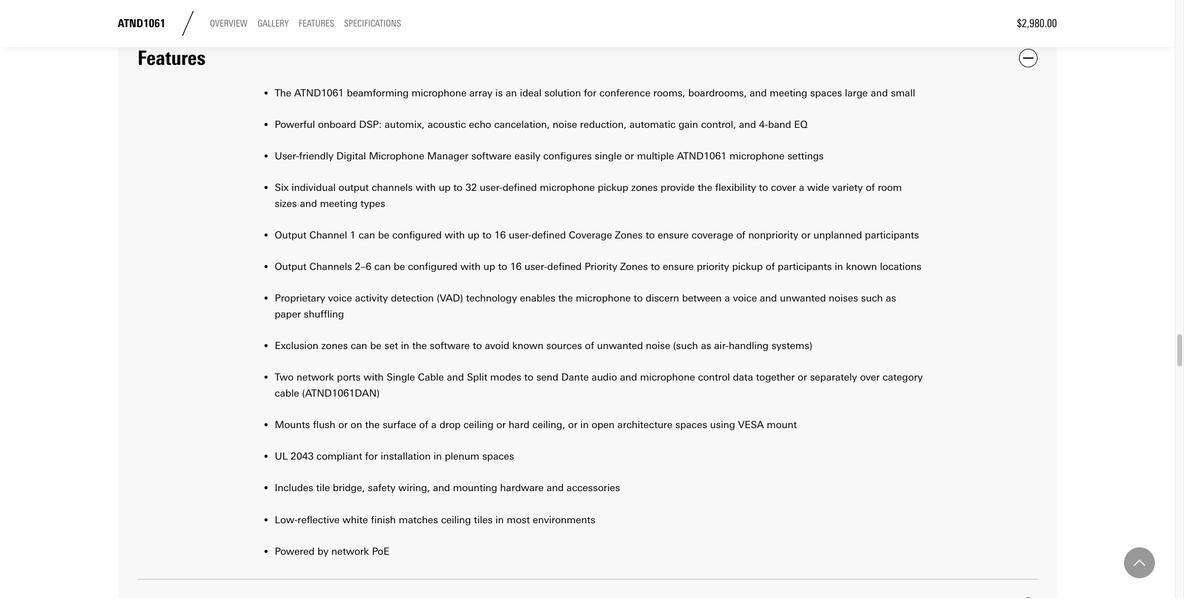 Task type: vqa. For each thing, say whether or not it's contained in the screenshot.
bottommost software
yes



Task type: locate. For each thing, give the bounding box(es) containing it.
1 vertical spatial meeting
[[320, 198, 358, 209]]

in
[[835, 261, 844, 273], [401, 340, 410, 352], [581, 419, 589, 431], [434, 451, 442, 463], [496, 514, 504, 526]]

flush
[[313, 419, 336, 431]]

1 vertical spatial up
[[468, 229, 480, 241]]

most
[[507, 514, 530, 526]]

channels
[[372, 182, 413, 194]]

to inside two network ports with single cable and split modes to send dante audio and microphone control data together or separately over category cable (atnd1061dan)
[[525, 372, 534, 384]]

32
[[466, 182, 477, 194]]

wide
[[808, 182, 830, 194]]

1 horizontal spatial meeting
[[770, 87, 808, 99]]

0 horizontal spatial a
[[431, 419, 437, 431]]

a inside proprietary voice activity detection (vad) technology enables the microphone to discern between a voice and unwanted noises such as paper shuffling
[[725, 293, 730, 304]]

avoid
[[485, 340, 510, 352]]

ceiling right drop
[[464, 419, 494, 431]]

2 vertical spatial defined
[[548, 261, 582, 273]]

or left unplanned
[[802, 229, 811, 241]]

settings
[[788, 150, 824, 162]]

matches
[[399, 514, 438, 526]]

technology
[[466, 293, 517, 304]]

up up technology
[[484, 261, 495, 273]]

the right provide
[[698, 182, 713, 194]]

be for 2–6
[[394, 261, 405, 273]]

0 horizontal spatial software
[[430, 340, 470, 352]]

microphone down configures at top left
[[540, 182, 595, 194]]

pickup right priority
[[733, 261, 763, 273]]

unwanted inside proprietary voice activity detection (vad) technology enables the microphone to discern between a voice and unwanted noises such as paper shuffling
[[780, 293, 826, 304]]

up inside six individual output channels with up to 32 user-defined microphone pickup zones provide the flexibility to cover a wide variety of room sizes and meeting types
[[439, 182, 451, 194]]

participants up the locations at the top of the page
[[865, 229, 920, 241]]

0 horizontal spatial atnd1061
[[118, 16, 166, 30]]

defined for priority
[[548, 261, 582, 273]]

2 vertical spatial spaces
[[483, 451, 514, 463]]

0 vertical spatial up
[[439, 182, 451, 194]]

in right tiles
[[496, 514, 504, 526]]

1 vertical spatial spaces
[[676, 419, 708, 431]]

1 voice from the left
[[328, 293, 352, 304]]

2 output from the top
[[275, 261, 307, 273]]

the right enables
[[559, 293, 573, 304]]

exclusion zones can be set in the software to avoid known sources of unwanted noise (such as air-handling systems)
[[275, 340, 813, 352]]

to
[[454, 182, 463, 194], [759, 182, 769, 194], [483, 229, 492, 241], [646, 229, 655, 241], [498, 261, 508, 273], [651, 261, 660, 273], [634, 293, 643, 304], [473, 340, 482, 352], [525, 372, 534, 384]]

can left 'set'
[[351, 340, 368, 352]]

1 vertical spatial can
[[374, 261, 391, 273]]

conference
[[600, 87, 651, 99]]

of
[[866, 182, 875, 194], [737, 229, 746, 241], [766, 261, 775, 273], [585, 340, 594, 352], [419, 419, 429, 431]]

the inside six individual output channels with up to 32 user-defined microphone pickup zones provide the flexibility to cover a wide variety of room sizes and meeting types
[[698, 182, 713, 194]]

1 vertical spatial user-
[[509, 229, 532, 241]]

1 vertical spatial defined
[[532, 229, 566, 241]]

and up handling
[[760, 293, 778, 304]]

in left plenum
[[434, 451, 442, 463]]

output for output channels 2–6 can be configured with up to 16 user-defined priority zones to ensure priority pickup of participants in known locations
[[275, 261, 307, 273]]

using
[[710, 419, 736, 431]]

and right "audio"
[[620, 372, 638, 384]]

user- for priority
[[525, 261, 548, 273]]

2 horizontal spatial a
[[799, 182, 805, 194]]

atnd1061 down gain
[[677, 150, 727, 162]]

2 vertical spatial user-
[[525, 261, 548, 273]]

zones
[[632, 182, 658, 194], [321, 340, 348, 352]]

spaces left the 'using'
[[676, 419, 708, 431]]

or left on
[[338, 419, 348, 431]]

1 vertical spatial zones
[[321, 340, 348, 352]]

category
[[883, 372, 923, 384]]

compliant
[[317, 451, 362, 463]]

drop
[[440, 419, 461, 431]]

1 horizontal spatial pickup
[[733, 261, 763, 273]]

as right the such
[[886, 293, 897, 304]]

for right the compliant
[[365, 451, 378, 463]]

1 horizontal spatial zones
[[632, 182, 658, 194]]

small
[[891, 87, 916, 99]]

0 vertical spatial defined
[[503, 182, 537, 194]]

0 horizontal spatial pickup
[[598, 182, 629, 194]]

1 horizontal spatial software
[[472, 150, 512, 162]]

0 horizontal spatial features
[[138, 46, 206, 70]]

proprietary voice activity detection (vad) technology enables the microphone to discern between a voice and unwanted noises such as paper shuffling
[[275, 293, 897, 320]]

atnd1061 left the divider line image
[[118, 16, 166, 30]]

solution
[[545, 87, 581, 99]]

1 vertical spatial zones
[[621, 261, 648, 273]]

1 vertical spatial 16
[[510, 261, 522, 273]]

0 vertical spatial for
[[584, 87, 597, 99]]

1 horizontal spatial for
[[584, 87, 597, 99]]

up
[[439, 182, 451, 194], [468, 229, 480, 241], [484, 261, 495, 273]]

output up proprietary
[[275, 261, 307, 273]]

0 horizontal spatial zones
[[321, 340, 348, 352]]

software up cable
[[430, 340, 470, 352]]

0 vertical spatial user-
[[480, 182, 503, 194]]

spaces left large
[[811, 87, 843, 99]]

in left open
[[581, 419, 589, 431]]

meeting down output
[[320, 198, 358, 209]]

and
[[750, 87, 767, 99], [871, 87, 888, 99], [739, 119, 757, 130], [300, 198, 317, 209], [760, 293, 778, 304], [447, 372, 464, 384], [620, 372, 638, 384], [433, 483, 450, 494], [547, 483, 564, 494]]

be for 1
[[378, 229, 390, 241]]

multiple
[[637, 150, 674, 162]]

2 horizontal spatial atnd1061
[[677, 150, 727, 162]]

ensure
[[658, 229, 689, 241], [663, 261, 694, 273]]

0 vertical spatial configured
[[392, 229, 442, 241]]

2 horizontal spatial up
[[484, 261, 495, 273]]

1 horizontal spatial up
[[468, 229, 480, 241]]

features
[[299, 18, 334, 29], [138, 46, 206, 70]]

zones for priority
[[621, 261, 648, 273]]

0 vertical spatial atnd1061
[[118, 16, 166, 30]]

control
[[698, 372, 731, 384]]

2 voice from the left
[[733, 293, 757, 304]]

as left air-
[[701, 340, 712, 352]]

voice right between
[[733, 293, 757, 304]]

2 vertical spatial up
[[484, 261, 495, 273]]

dante
[[562, 372, 589, 384]]

minus image
[[1023, 53, 1034, 64]]

zones down shuffling
[[321, 340, 348, 352]]

mounting
[[453, 483, 498, 494]]

set
[[385, 340, 398, 352]]

0 vertical spatial meeting
[[770, 87, 808, 99]]

ensure left priority
[[663, 261, 694, 273]]

microphone down the "(such"
[[640, 372, 695, 384]]

dsp:
[[359, 119, 382, 130]]

1
[[350, 229, 356, 241]]

zones right coverage
[[615, 229, 643, 241]]

such
[[862, 293, 883, 304]]

1 horizontal spatial known
[[846, 261, 878, 273]]

noise
[[553, 119, 578, 130], [646, 340, 671, 352]]

0 horizontal spatial meeting
[[320, 198, 358, 209]]

single
[[595, 150, 622, 162]]

1 vertical spatial noise
[[646, 340, 671, 352]]

1 horizontal spatial as
[[886, 293, 897, 304]]

0 horizontal spatial noise
[[553, 119, 578, 130]]

configured for 1
[[392, 229, 442, 241]]

pickup
[[598, 182, 629, 194], [733, 261, 763, 273]]

six individual output channels with up to 32 user-defined microphone pickup zones provide the flexibility to cover a wide variety of room sizes and meeting types
[[275, 182, 903, 209]]

single
[[387, 372, 415, 384]]

0 vertical spatial pickup
[[598, 182, 629, 194]]

activity
[[355, 293, 388, 304]]

user- for coverage
[[509, 229, 532, 241]]

surface
[[383, 419, 417, 431]]

and inside six individual output channels with up to 32 user-defined microphone pickup zones provide the flexibility to cover a wide variety of room sizes and meeting types
[[300, 198, 317, 209]]

hardware
[[500, 483, 544, 494]]

1 horizontal spatial voice
[[733, 293, 757, 304]]

can right 1
[[359, 229, 375, 241]]

output
[[339, 182, 369, 194]]

up for 1
[[468, 229, 480, 241]]

software down "echo"
[[472, 150, 512, 162]]

gallery
[[258, 18, 289, 29]]

0 vertical spatial output
[[275, 229, 307, 241]]

0 vertical spatial a
[[799, 182, 805, 194]]

known up the such
[[846, 261, 878, 273]]

0 vertical spatial 16
[[495, 229, 506, 241]]

1 vertical spatial configured
[[408, 261, 458, 273]]

a inside six individual output channels with up to 32 user-defined microphone pickup zones provide the flexibility to cover a wide variety of room sizes and meeting types
[[799, 182, 805, 194]]

bridge,
[[333, 483, 365, 494]]

of right coverage
[[737, 229, 746, 241]]

enables
[[520, 293, 556, 304]]

overview
[[210, 18, 248, 29]]

1 vertical spatial pickup
[[733, 261, 763, 273]]

or
[[625, 150, 634, 162], [802, 229, 811, 241], [798, 372, 808, 384], [338, 419, 348, 431], [497, 419, 506, 431], [568, 419, 578, 431]]

participants down nonpriority at the top of page
[[778, 261, 832, 273]]

gain
[[679, 119, 699, 130]]

0 vertical spatial features
[[299, 18, 334, 29]]

a left drop
[[431, 419, 437, 431]]

1 vertical spatial a
[[725, 293, 730, 304]]

0 horizontal spatial spaces
[[483, 451, 514, 463]]

1 vertical spatial network
[[332, 546, 369, 558]]

zones inside six individual output channels with up to 32 user-defined microphone pickup zones provide the flexibility to cover a wide variety of room sizes and meeting types
[[632, 182, 658, 194]]

0 vertical spatial zones
[[615, 229, 643, 241]]

1 horizontal spatial features
[[299, 18, 334, 29]]

1 vertical spatial for
[[365, 451, 378, 463]]

of right surface
[[419, 419, 429, 431]]

zones right priority
[[621, 261, 648, 273]]

a right between
[[725, 293, 730, 304]]

defined
[[503, 182, 537, 194], [532, 229, 566, 241], [548, 261, 582, 273]]

for right the solution
[[584, 87, 597, 99]]

0 horizontal spatial voice
[[328, 293, 352, 304]]

1 vertical spatial participants
[[778, 261, 832, 273]]

as
[[886, 293, 897, 304], [701, 340, 712, 352]]

nonpriority
[[749, 229, 799, 241]]

unwanted left noises
[[780, 293, 826, 304]]

configured down channels at the left of page
[[392, 229, 442, 241]]

1 vertical spatial atnd1061
[[294, 87, 344, 99]]

noise down the solution
[[553, 119, 578, 130]]

2 horizontal spatial spaces
[[811, 87, 843, 99]]

network inside two network ports with single cable and split modes to send dante audio and microphone control data together or separately over category cable (atnd1061dan)
[[297, 372, 334, 384]]

meeting up band
[[770, 87, 808, 99]]

features right the gallery
[[299, 18, 334, 29]]

known right avoid
[[513, 340, 544, 352]]

defined down easily
[[503, 182, 537, 194]]

the inside proprietary voice activity detection (vad) technology enables the microphone to discern between a voice and unwanted noises such as paper shuffling
[[559, 293, 573, 304]]

and right wiring,
[[433, 483, 450, 494]]

pickup inside six individual output channels with up to 32 user-defined microphone pickup zones provide the flexibility to cover a wide variety of room sizes and meeting types
[[598, 182, 629, 194]]

ceiling left tiles
[[441, 514, 471, 526]]

a left wide
[[799, 182, 805, 194]]

0 horizontal spatial for
[[365, 451, 378, 463]]

hard
[[509, 419, 530, 431]]

0 vertical spatial ensure
[[658, 229, 689, 241]]

1 vertical spatial features
[[138, 46, 206, 70]]

or right together
[[798, 372, 808, 384]]

easily
[[515, 150, 541, 162]]

atnd1061 right the
[[294, 87, 344, 99]]

1 vertical spatial be
[[394, 261, 405, 273]]

0 vertical spatial can
[[359, 229, 375, 241]]

1 vertical spatial as
[[701, 340, 712, 352]]

user- inside six individual output channels with up to 32 user-defined microphone pickup zones provide the flexibility to cover a wide variety of room sizes and meeting types
[[480, 182, 503, 194]]

16
[[495, 229, 506, 241], [510, 261, 522, 273]]

can for 2–6
[[374, 261, 391, 273]]

1 horizontal spatial unwanted
[[780, 293, 826, 304]]

1 vertical spatial ensure
[[663, 261, 694, 273]]

be right 1
[[378, 229, 390, 241]]

can
[[359, 229, 375, 241], [374, 261, 391, 273], [351, 340, 368, 352]]

the
[[698, 182, 713, 194], [559, 293, 573, 304], [412, 340, 427, 352], [365, 419, 380, 431]]

vesa
[[738, 419, 764, 431]]

1 vertical spatial software
[[430, 340, 470, 352]]

1 horizontal spatial atnd1061
[[294, 87, 344, 99]]

be left 'set'
[[370, 340, 382, 352]]

defined left priority
[[548, 261, 582, 273]]

an
[[506, 87, 517, 99]]

for
[[584, 87, 597, 99], [365, 451, 378, 463]]

with
[[416, 182, 436, 194], [445, 229, 465, 241], [461, 261, 481, 273], [364, 372, 384, 384]]

features down the divider line image
[[138, 46, 206, 70]]

variety
[[833, 182, 863, 194]]

noise left the "(such"
[[646, 340, 671, 352]]

network right by
[[332, 546, 369, 558]]

priority
[[697, 261, 730, 273]]

defined left coverage
[[532, 229, 566, 241]]

zones left provide
[[632, 182, 658, 194]]

accessories
[[567, 483, 620, 494]]

0 vertical spatial known
[[846, 261, 878, 273]]

16 for priority
[[510, 261, 522, 273]]

divider line image
[[175, 11, 200, 36]]

unwanted up "audio"
[[597, 340, 643, 352]]

onboard
[[318, 119, 356, 130]]

up down 32 at top
[[468, 229, 480, 241]]

0 vertical spatial noise
[[553, 119, 578, 130]]

finish
[[371, 514, 396, 526]]

0 vertical spatial unwanted
[[780, 293, 826, 304]]

be up detection
[[394, 261, 405, 273]]

the right 'set'
[[412, 340, 427, 352]]

network up cable (atnd1061dan)
[[297, 372, 334, 384]]

of left the room at the right top of page
[[866, 182, 875, 194]]

1 horizontal spatial 16
[[510, 261, 522, 273]]

1 vertical spatial known
[[513, 340, 544, 352]]

configured up (vad)
[[408, 261, 458, 273]]

0 vertical spatial as
[[886, 293, 897, 304]]

or inside two network ports with single cable and split modes to send dante audio and microphone control data together or separately over category cable (atnd1061dan)
[[798, 372, 808, 384]]

and inside proprietary voice activity detection (vad) technology enables the microphone to discern between a voice and unwanted noises such as paper shuffling
[[760, 293, 778, 304]]

separately
[[810, 372, 858, 384]]

0 horizontal spatial 16
[[495, 229, 506, 241]]

of down nonpriority at the top of page
[[766, 261, 775, 273]]

up left 32 at top
[[439, 182, 451, 194]]

1 vertical spatial output
[[275, 261, 307, 273]]

1 horizontal spatial participants
[[865, 229, 920, 241]]

1 vertical spatial unwanted
[[597, 340, 643, 352]]

output down sizes
[[275, 229, 307, 241]]

can right 2–6
[[374, 261, 391, 273]]

(such
[[674, 340, 698, 352]]

1 horizontal spatial a
[[725, 293, 730, 304]]

microphone down priority
[[576, 293, 631, 304]]

discern
[[646, 293, 680, 304]]

noises
[[829, 293, 859, 304]]

voice up shuffling
[[328, 293, 352, 304]]

pickup down single
[[598, 182, 629, 194]]

0 horizontal spatial up
[[439, 182, 451, 194]]

spaces right plenum
[[483, 451, 514, 463]]

and down individual
[[300, 198, 317, 209]]

0 vertical spatial be
[[378, 229, 390, 241]]

1 output from the top
[[275, 229, 307, 241]]

microphone inside two network ports with single cable and split modes to send dante audio and microphone control data together or separately over category cable (atnd1061dan)
[[640, 372, 695, 384]]

0 vertical spatial network
[[297, 372, 334, 384]]

or left hard
[[497, 419, 506, 431]]

ensure left coverage
[[658, 229, 689, 241]]

0 vertical spatial zones
[[632, 182, 658, 194]]



Task type: describe. For each thing, give the bounding box(es) containing it.
by
[[318, 546, 329, 558]]

includes tile bridge, safety wiring, and mounting hardware and accessories
[[275, 483, 620, 494]]

environments
[[533, 514, 596, 526]]

microphone inside proprietary voice activity detection (vad) technology enables the microphone to discern between a voice and unwanted noises such as paper shuffling
[[576, 293, 631, 304]]

poe
[[372, 546, 390, 558]]

low-
[[275, 514, 298, 526]]

configures
[[544, 150, 592, 162]]

0 horizontal spatial as
[[701, 340, 712, 352]]

sources
[[547, 340, 582, 352]]

1 vertical spatial ceiling
[[441, 514, 471, 526]]

provide
[[661, 182, 695, 194]]

ul 2043 compliant for installation in plenum spaces
[[275, 451, 514, 463]]

with inside two network ports with single cable and split modes to send dante audio and microphone control data together or separately over category cable (atnd1061dan)
[[364, 372, 384, 384]]

two network ports with single cable and split modes to send dante audio and microphone control data together or separately over category cable (atnd1061dan)
[[275, 372, 923, 399]]

meeting inside six individual output channels with up to 32 user-defined microphone pickup zones provide the flexibility to cover a wide variety of room sizes and meeting types
[[320, 198, 358, 209]]

with inside six individual output channels with up to 32 user-defined microphone pickup zones provide the flexibility to cover a wide variety of room sizes and meeting types
[[416, 182, 436, 194]]

0 horizontal spatial participants
[[778, 261, 832, 273]]

boardrooms,
[[689, 87, 747, 99]]

ports
[[337, 372, 361, 384]]

tiles
[[474, 514, 493, 526]]

and left "4-"
[[739, 119, 757, 130]]

arrow up image
[[1135, 558, 1146, 569]]

control,
[[702, 119, 737, 130]]

defined inside six individual output channels with up to 32 user-defined microphone pickup zones provide the flexibility to cover a wide variety of room sizes and meeting types
[[503, 182, 537, 194]]

two
[[275, 372, 294, 384]]

six
[[275, 182, 289, 194]]

low-reflective white finish matches ceiling tiles in most environments
[[275, 514, 596, 526]]

1 horizontal spatial noise
[[646, 340, 671, 352]]

air-
[[715, 340, 729, 352]]

automatic
[[630, 119, 676, 130]]

in right 'set'
[[401, 340, 410, 352]]

sizes
[[275, 198, 297, 209]]

automix,
[[385, 119, 425, 130]]

or right ceiling,
[[568, 419, 578, 431]]

mount
[[767, 419, 797, 431]]

safety
[[368, 483, 396, 494]]

ceiling,
[[533, 419, 566, 431]]

1 horizontal spatial spaces
[[676, 419, 708, 431]]

includes
[[275, 483, 313, 494]]

plenum
[[445, 451, 480, 463]]

0 vertical spatial software
[[472, 150, 512, 162]]

echo
[[469, 119, 492, 130]]

microphone down "4-"
[[730, 150, 785, 162]]

or right single
[[625, 150, 634, 162]]

between
[[682, 293, 722, 304]]

audio
[[592, 372, 618, 384]]

ensure for coverage
[[658, 229, 689, 241]]

of inside six individual output channels with up to 32 user-defined microphone pickup zones provide the flexibility to cover a wide variety of room sizes and meeting types
[[866, 182, 875, 194]]

microphone up acoustic
[[412, 87, 467, 99]]

user-
[[275, 150, 299, 162]]

array
[[470, 87, 493, 99]]

cable (atnd1061dan)
[[275, 388, 380, 399]]

coverage
[[692, 229, 734, 241]]

channel
[[310, 229, 347, 241]]

reflective
[[298, 514, 340, 526]]

in down unplanned
[[835, 261, 844, 273]]

of right sources
[[585, 340, 594, 352]]

zones for coverage
[[615, 229, 643, 241]]

detection
[[391, 293, 434, 304]]

(vad)
[[437, 293, 463, 304]]

cancelation,
[[494, 119, 550, 130]]

architecture
[[618, 419, 673, 431]]

0 horizontal spatial known
[[513, 340, 544, 352]]

ul
[[275, 451, 288, 463]]

mounts
[[275, 419, 310, 431]]

over
[[861, 372, 880, 384]]

user-friendly digital microphone manager software easily configures single or multiple atnd1061 microphone settings
[[275, 150, 824, 162]]

rooms,
[[654, 87, 686, 99]]

installation
[[381, 451, 431, 463]]

to inside proprietary voice activity detection (vad) technology enables the microphone to discern between a voice and unwanted noises such as paper shuffling
[[634, 293, 643, 304]]

on
[[351, 419, 362, 431]]

specifications
[[344, 18, 401, 29]]

2–6
[[355, 261, 372, 273]]

output channel 1 can be configured with up to 16 user-defined coverage zones to ensure coverage of nonpriority or unplanned participants
[[275, 229, 920, 241]]

powerful
[[275, 119, 315, 130]]

up for 2–6
[[484, 261, 495, 273]]

2 vertical spatial be
[[370, 340, 382, 352]]

mounts flush or on the surface of a drop ceiling or hard ceiling, or in open architecture spaces using vesa mount
[[275, 419, 797, 431]]

microphone inside six individual output channels with up to 32 user-defined microphone pickup zones provide the flexibility to cover a wide variety of room sizes and meeting types
[[540, 182, 595, 194]]

0 vertical spatial ceiling
[[464, 419, 494, 431]]

2 vertical spatial can
[[351, 340, 368, 352]]

4-
[[759, 119, 769, 130]]

cable
[[418, 372, 444, 384]]

is
[[496, 87, 503, 99]]

the right on
[[365, 419, 380, 431]]

cover
[[771, 182, 796, 194]]

digital
[[337, 150, 366, 162]]

$2,980.00
[[1017, 17, 1058, 30]]

0 horizontal spatial unwanted
[[597, 340, 643, 352]]

room
[[878, 182, 903, 194]]

can for 1
[[359, 229, 375, 241]]

flexibility
[[716, 182, 756, 194]]

powered
[[275, 546, 315, 558]]

and left split
[[447, 372, 464, 384]]

the atnd1061 beamforming microphone array is an ideal solution for conference rooms, boardrooms, and meeting spaces large and small
[[275, 87, 916, 99]]

output for output channel 1 can be configured with up to 16 user-defined coverage zones to ensure coverage of nonpriority or unplanned participants
[[275, 229, 307, 241]]

and up "4-"
[[750, 87, 767, 99]]

beamforming
[[347, 87, 409, 99]]

2 vertical spatial a
[[431, 419, 437, 431]]

and up environments
[[547, 483, 564, 494]]

priority
[[585, 261, 618, 273]]

configured for 2–6
[[408, 261, 458, 273]]

data
[[733, 372, 754, 384]]

0 vertical spatial participants
[[865, 229, 920, 241]]

2043
[[291, 451, 314, 463]]

as inside proprietary voice activity detection (vad) technology enables the microphone to discern between a voice and unwanted noises such as paper shuffling
[[886, 293, 897, 304]]

manager
[[427, 150, 469, 162]]

eq
[[795, 119, 808, 130]]

ensure for priority
[[663, 261, 694, 273]]

0 vertical spatial spaces
[[811, 87, 843, 99]]

defined for coverage
[[532, 229, 566, 241]]

coverage
[[569, 229, 612, 241]]

powerful onboard dsp: automix, acoustic echo cancelation, noise reduction, automatic gain control, and 4-band eq
[[275, 119, 808, 130]]

2 vertical spatial atnd1061
[[677, 150, 727, 162]]

band
[[769, 119, 792, 130]]

16 for coverage
[[495, 229, 506, 241]]

acoustic
[[428, 119, 466, 130]]

shuffling
[[304, 308, 344, 320]]

split
[[467, 372, 488, 384]]

and right large
[[871, 87, 888, 99]]

paper
[[275, 308, 301, 320]]

friendly
[[299, 150, 334, 162]]



